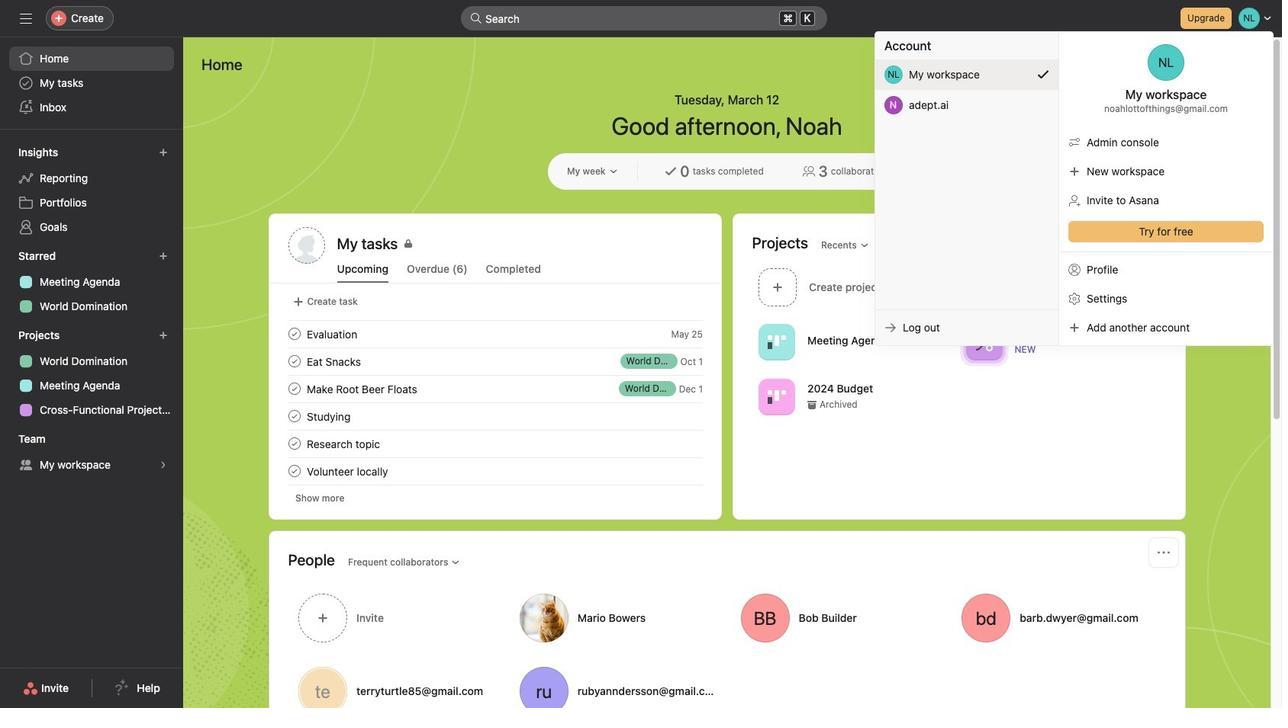 Task type: describe. For each thing, give the bounding box(es) containing it.
mark complete image for 1st mark complete option from the bottom
[[285, 462, 303, 481]]

3 mark complete checkbox from the top
[[285, 380, 303, 398]]

global element
[[0, 37, 183, 129]]

teams element
[[0, 426, 183, 481]]

prominent image
[[470, 12, 482, 24]]

hide sidebar image
[[20, 12, 32, 24]]

5 mark complete checkbox from the top
[[285, 462, 303, 481]]

see details, my workspace image
[[159, 461, 168, 470]]

projects element
[[0, 322, 183, 426]]

insights element
[[0, 139, 183, 243]]

4 mark complete checkbox from the top
[[285, 435, 303, 453]]

1 mark complete checkbox from the top
[[285, 325, 303, 343]]

Mark complete checkbox
[[285, 408, 303, 426]]

add items to starred image
[[159, 252, 168, 261]]

mark complete image for 4th mark complete option from the top
[[285, 435, 303, 453]]



Task type: locate. For each thing, give the bounding box(es) containing it.
1 mark complete image from the top
[[285, 353, 303, 371]]

None field
[[461, 6, 827, 31]]

line_and_symbols image
[[975, 333, 993, 351]]

add profile photo image
[[288, 227, 325, 264]]

Search tasks, projects, and more text field
[[461, 6, 827, 31]]

starred element
[[0, 243, 183, 322]]

board image
[[767, 333, 786, 351]]

4 mark complete image from the top
[[285, 462, 303, 481]]

new project or portfolio image
[[159, 331, 168, 340]]

new insights image
[[159, 148, 168, 157]]

0 vertical spatial mark complete image
[[285, 325, 303, 343]]

mark complete image for mark complete checkbox
[[285, 408, 303, 426]]

mark complete image
[[285, 325, 303, 343], [285, 380, 303, 398]]

mark complete image for 3rd mark complete option from the bottom of the page
[[285, 380, 303, 398]]

2 mark complete image from the top
[[285, 380, 303, 398]]

1 mark complete image from the top
[[285, 325, 303, 343]]

2 mark complete image from the top
[[285, 408, 303, 426]]

mark complete image for second mark complete option from the top
[[285, 353, 303, 371]]

mark complete image
[[285, 353, 303, 371], [285, 408, 303, 426], [285, 435, 303, 453], [285, 462, 303, 481]]

3 mark complete image from the top
[[285, 435, 303, 453]]

radio item
[[875, 60, 1058, 90]]

menu
[[875, 32, 1273, 346]]

Mark complete checkbox
[[285, 325, 303, 343], [285, 353, 303, 371], [285, 380, 303, 398], [285, 435, 303, 453], [285, 462, 303, 481]]

2 mark complete checkbox from the top
[[285, 353, 303, 371]]

1 vertical spatial mark complete image
[[285, 380, 303, 398]]

mark complete image for fifth mark complete option from the bottom of the page
[[285, 325, 303, 343]]

board image
[[767, 388, 786, 406]]



Task type: vqa. For each thing, say whether or not it's contained in the screenshot.
field
yes



